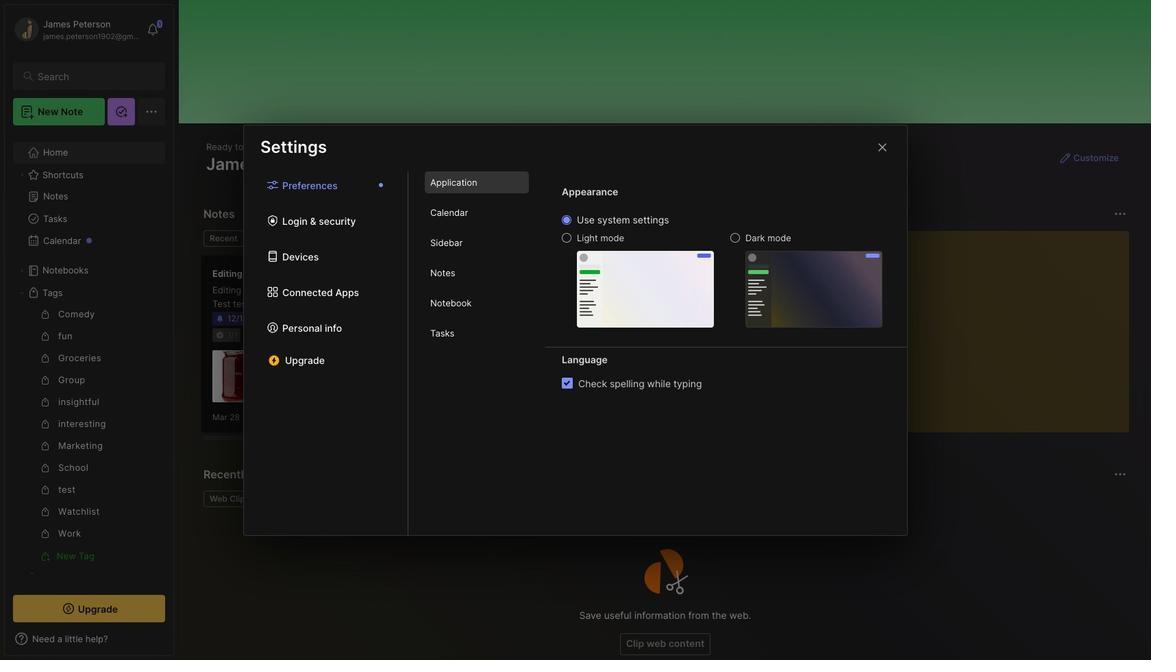 Task type: locate. For each thing, give the bounding box(es) containing it.
None checkbox
[[562, 378, 573, 389]]

tree
[[5, 134, 173, 619]]

Search text field
[[38, 70, 153, 83]]

tab
[[425, 171, 529, 193], [425, 202, 529, 223], [204, 230, 244, 247], [425, 232, 529, 254], [425, 262, 529, 284], [425, 292, 529, 314], [425, 322, 529, 344], [204, 491, 256, 507]]

None radio
[[562, 215, 572, 225], [562, 233, 572, 243], [731, 233, 740, 243], [562, 215, 572, 225], [562, 233, 572, 243], [731, 233, 740, 243]]

option group
[[562, 214, 883, 327]]

group
[[13, 304, 157, 567]]

None search field
[[38, 68, 153, 84]]

none search field inside main "element"
[[38, 68, 153, 84]]

1 tab list from the left
[[244, 171, 409, 535]]

row group
[[201, 255, 1152, 441]]

tab list
[[244, 171, 409, 535], [409, 171, 546, 535]]



Task type: vqa. For each thing, say whether or not it's contained in the screenshot.
CLOSE image
yes



Task type: describe. For each thing, give the bounding box(es) containing it.
2 tab list from the left
[[409, 171, 546, 535]]

close image
[[875, 139, 891, 155]]

group inside main "element"
[[13, 304, 157, 567]]

Start writing… text field
[[843, 231, 1129, 422]]

main element
[[0, 0, 178, 660]]

expand tags image
[[18, 289, 26, 297]]

tree inside main "element"
[[5, 134, 173, 619]]

thumbnail image
[[212, 350, 265, 403]]

expand notebooks image
[[18, 267, 26, 275]]



